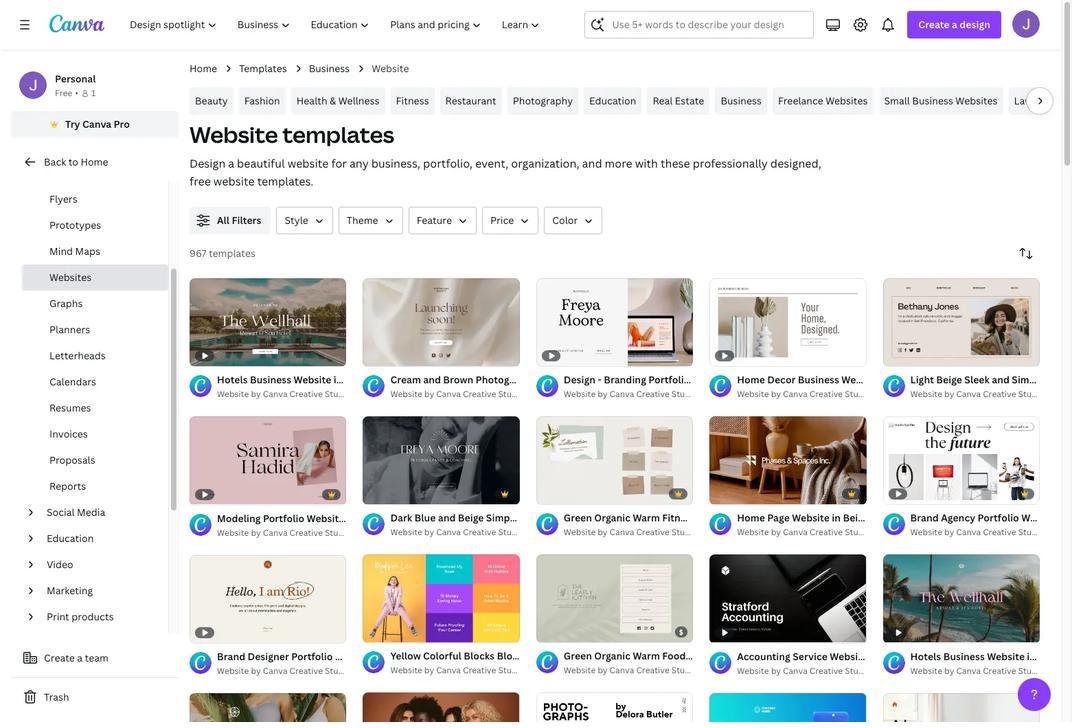 Task type: describe. For each thing, give the bounding box(es) containing it.
feature button
[[409, 207, 477, 234]]

yellow colorful blocks blogger bio-link website link
[[391, 649, 614, 664]]

1 of 7
[[720, 489, 742, 499]]

all filters
[[217, 214, 261, 227]]

professionally
[[693, 156, 768, 171]]

a for team
[[77, 652, 83, 665]]

print products link
[[41, 604, 160, 630]]

graphs
[[49, 297, 83, 310]]

5
[[391, 489, 396, 498]]

maps
[[75, 245, 100, 258]]

2 horizontal spatial websites
[[956, 94, 998, 107]]

and inside website templates design a beautiful website for any business, portfolio, event, organization, and more with these professionally designed, free website templates.
[[583, 156, 603, 171]]

sleek
[[965, 373, 990, 386]]

organization,
[[512, 156, 580, 171]]

1 for 1
[[91, 87, 96, 99]]

create for create a design
[[919, 18, 950, 31]]

law firm we link
[[1009, 87, 1073, 115]]

reports link
[[22, 474, 168, 500]]

&
[[330, 94, 336, 107]]

1 horizontal spatial website
[[288, 156, 329, 171]]

video link
[[41, 552, 160, 578]]

any
[[350, 156, 369, 171]]

health
[[297, 94, 328, 107]]

letterheads
[[49, 349, 106, 362]]

of for 7
[[726, 489, 736, 499]]

fitness inside 'fitness' link
[[396, 94, 429, 107]]

small
[[885, 94, 911, 107]]

1 horizontal spatial websites
[[826, 94, 868, 107]]

back to home link
[[11, 148, 179, 176]]

small business websites
[[885, 94, 998, 107]]

color
[[553, 214, 578, 227]]

1 horizontal spatial business link
[[716, 87, 768, 115]]

beauty link
[[190, 87, 233, 115]]

templates.
[[258, 174, 314, 189]]

planners link
[[22, 317, 168, 343]]

freelance websites
[[779, 94, 868, 107]]

flyers link
[[22, 186, 168, 212]]

1 vertical spatial website
[[214, 174, 255, 189]]

home link
[[190, 61, 217, 76]]

mind maps link
[[22, 239, 168, 265]]

all
[[217, 214, 230, 227]]

beautiful
[[237, 156, 285, 171]]

marketing
[[47, 584, 93, 597]]

0 horizontal spatial home
[[81, 155, 108, 168]]

small business websites link
[[879, 87, 1004, 115]]

creative inside yellow colorful blocks blogger bio-link website website by canva creative studio
[[463, 664, 497, 676]]

free
[[55, 87, 72, 99]]

studio inside light beige sleek and simple blogg website by canva creative studio
[[1019, 388, 1045, 400]]

proposals link
[[22, 447, 168, 474]]

top level navigation element
[[121, 11, 552, 38]]

try canva pro
[[65, 118, 130, 131]]

by inside green organic warm fitness bio-link website website by canva creative studio
[[598, 527, 608, 538]]

personal
[[55, 72, 96, 85]]

real
[[653, 94, 673, 107]]

education for education link to the top
[[590, 94, 637, 107]]

price button
[[482, 207, 539, 234]]

$
[[680, 628, 684, 637]]

invoices
[[49, 428, 88, 441]]

1 for 1 of 7
[[720, 489, 724, 499]]

fashion link
[[239, 87, 286, 115]]

create a team button
[[11, 645, 179, 672]]

color button
[[545, 207, 603, 234]]

team
[[85, 652, 109, 665]]

0 vertical spatial home
[[190, 62, 217, 75]]

calendars link
[[22, 369, 168, 395]]

social media
[[47, 506, 105, 519]]

trash
[[44, 691, 69, 704]]

planners
[[49, 323, 90, 336]]

media
[[77, 506, 105, 519]]

restaurant
[[446, 94, 497, 107]]

style
[[285, 214, 309, 227]]

0 vertical spatial business link
[[309, 61, 350, 76]]

filters
[[232, 214, 261, 227]]

dark blue and beige simple dark consultancy portfolio & resume website image
[[363, 416, 520, 505]]

letterheads link
[[22, 343, 168, 369]]

Sort by button
[[1013, 240, 1041, 267]]

firm
[[1036, 94, 1056, 107]]

light beige sleek and simple blogg website by canva creative studio
[[911, 373, 1073, 400]]

canva inside yellow colorful blocks blogger bio-link website website by canva creative studio
[[437, 664, 461, 676]]

cards
[[93, 166, 120, 179]]

green organic warm food and restaurant bio-link website image
[[537, 555, 694, 643]]

business cards
[[49, 166, 120, 179]]

website inside website templates design a beautiful website for any business, portfolio, event, organization, and more with these professionally designed, free website templates.
[[190, 120, 278, 149]]

calendars
[[49, 375, 96, 388]]

jacob simon image
[[1013, 10, 1041, 38]]

health & wellness link
[[291, 87, 385, 115]]

business,
[[372, 156, 421, 171]]

feature
[[417, 214, 452, 227]]

blogg
[[1047, 373, 1073, 386]]

proposals
[[49, 454, 95, 467]]

print products
[[47, 610, 114, 623]]

canva inside button
[[82, 118, 112, 131]]

real estate
[[653, 94, 705, 107]]

health & wellness
[[297, 94, 380, 107]]

reports
[[49, 480, 86, 493]]

wellness
[[339, 94, 380, 107]]

with
[[636, 156, 658, 171]]

organic
[[595, 512, 631, 525]]

back
[[44, 155, 66, 168]]

white and orange simple light real estate portfolio & resume website image
[[884, 693, 1041, 722]]

beige
[[937, 373, 963, 386]]

design
[[190, 156, 226, 171]]

green organic warm fitness bio-link website image
[[537, 417, 694, 505]]

create a team
[[44, 652, 109, 665]]

by inside yellow colorful blocks blogger bio-link website website by canva creative studio
[[425, 664, 435, 676]]

blogger
[[497, 649, 533, 662]]

creative inside light beige sleek and simple blogg website by canva creative studio
[[984, 388, 1017, 400]]



Task type: vqa. For each thing, say whether or not it's contained in the screenshot.
LEARN HOW TO CONNECT YOUR SOCIAL MEDIA ACCOUNTS, POST, SCHEDULE AND TRACK INSIGHTS FOR YOUR SOCIAL POSTS ALL WITHIN CANVA. SIGN UP TO CANVA FOR TEAMS TODAY
no



Task type: locate. For each thing, give the bounding box(es) containing it.
education left real
[[590, 94, 637, 107]]

link for fitness
[[718, 512, 737, 525]]

social
[[47, 506, 75, 519]]

0 vertical spatial link
[[718, 512, 737, 525]]

1 horizontal spatial of
[[726, 489, 736, 499]]

0 horizontal spatial templates
[[209, 247, 256, 260]]

commercial event website in beige dark green simple vibrant minimalism style image
[[190, 694, 347, 722]]

1 horizontal spatial 1
[[373, 489, 377, 498]]

0 vertical spatial education link
[[584, 87, 642, 115]]

website inside light beige sleek and simple blogg website by canva creative studio
[[911, 388, 943, 400]]

1 horizontal spatial fitness
[[663, 512, 696, 525]]

business link up the &
[[309, 61, 350, 76]]

1 right •
[[91, 87, 96, 99]]

resumes
[[49, 401, 91, 414]]

7
[[738, 489, 742, 499]]

0 horizontal spatial a
[[77, 652, 83, 665]]

link right "blogger"
[[555, 649, 574, 662]]

simple
[[1013, 373, 1045, 386]]

websites
[[826, 94, 868, 107], [956, 94, 998, 107], [49, 271, 92, 284]]

home page website in beige cream warm & modern style image
[[710, 417, 867, 505]]

style button
[[277, 207, 333, 234]]

creative
[[463, 388, 497, 400], [984, 388, 1017, 400], [290, 389, 323, 400], [637, 389, 670, 400], [810, 389, 844, 400], [463, 526, 497, 538], [637, 527, 670, 538], [810, 527, 844, 538], [984, 527, 1017, 538], [290, 527, 323, 539], [463, 664, 497, 676], [637, 665, 670, 677], [810, 665, 844, 677], [984, 665, 1017, 677], [290, 666, 323, 677]]

0 vertical spatial education
[[590, 94, 637, 107]]

1 left 5
[[373, 489, 377, 498]]

education link
[[584, 87, 642, 115], [41, 526, 160, 552]]

business link right estate
[[716, 87, 768, 115]]

a left team
[[77, 652, 83, 665]]

0 vertical spatial a
[[953, 18, 958, 31]]

1 vertical spatial fitness
[[663, 512, 696, 525]]

1 vertical spatial business link
[[716, 87, 768, 115]]

canva inside green organic warm fitness bio-link website website by canva creative studio
[[610, 527, 635, 538]]

light beige sleek and simple blogger personal website image
[[884, 278, 1041, 366]]

canva inside light beige sleek and simple blogg website by canva creative studio
[[957, 388, 982, 400]]

1 horizontal spatial and
[[993, 373, 1010, 386]]

0 horizontal spatial fitness
[[396, 94, 429, 107]]

1 left 7
[[720, 489, 724, 499]]

business cards link
[[22, 160, 168, 186]]

0 vertical spatial bio-
[[698, 512, 718, 525]]

bio- right "blogger"
[[535, 649, 555, 662]]

portfolio,
[[423, 156, 473, 171]]

more
[[605, 156, 633, 171]]

0 horizontal spatial bio-
[[535, 649, 555, 662]]

0 horizontal spatial education link
[[41, 526, 160, 552]]

cream and brown photographic beauty site launch website image
[[363, 278, 520, 366]]

0 horizontal spatial websites
[[49, 271, 92, 284]]

theme button
[[339, 207, 403, 234]]

1 vertical spatial home
[[81, 155, 108, 168]]

1 vertical spatial bio-
[[535, 649, 555, 662]]

photography
[[513, 94, 573, 107]]

studio inside yellow colorful blocks blogger bio-link website website by canva creative studio
[[499, 664, 525, 676]]

link for blogger
[[555, 649, 574, 662]]

1 of 5
[[373, 489, 396, 498]]

websites down mind maps
[[49, 271, 92, 284]]

create inside dropdown button
[[919, 18, 950, 31]]

0 horizontal spatial 1
[[91, 87, 96, 99]]

bio- right warm
[[698, 512, 718, 525]]

0 horizontal spatial education
[[47, 532, 94, 545]]

create
[[919, 18, 950, 31], [44, 652, 75, 665]]

link down 1 of 7
[[718, 512, 737, 525]]

canva
[[82, 118, 112, 131], [437, 388, 461, 400], [957, 388, 982, 400], [263, 389, 288, 400], [610, 389, 635, 400], [784, 389, 808, 400], [437, 526, 461, 538], [610, 527, 635, 538], [784, 527, 808, 538], [957, 527, 982, 538], [263, 527, 288, 539], [437, 664, 461, 676], [610, 665, 635, 677], [784, 665, 808, 677], [957, 665, 982, 677], [263, 666, 288, 677]]

and inside light beige sleek and simple blogg website by canva creative studio
[[993, 373, 1010, 386]]

2 vertical spatial a
[[77, 652, 83, 665]]

law firm we
[[1015, 94, 1073, 107]]

websites right freelance
[[826, 94, 868, 107]]

creative inside green organic warm fitness bio-link website website by canva creative studio
[[637, 527, 670, 538]]

yellow colorful blocks blogger bio-link website website by canva creative studio
[[391, 649, 614, 676]]

1 for 1 of 5
[[373, 489, 377, 498]]

link
[[718, 512, 737, 525], [555, 649, 574, 662]]

1 vertical spatial templates
[[209, 247, 256, 260]]

0 horizontal spatial business link
[[309, 61, 350, 76]]

education for bottommost education link
[[47, 532, 94, 545]]

products
[[72, 610, 114, 623]]

fashion
[[244, 94, 280, 107]]

yellow
[[391, 649, 421, 662]]

website up templates.
[[288, 156, 329, 171]]

invoices link
[[22, 421, 168, 447]]

link inside yellow colorful blocks blogger bio-link website website by canva creative studio
[[555, 649, 574, 662]]

bio- inside yellow colorful blocks blogger bio-link website website by canva creative studio
[[535, 649, 555, 662]]

create a design button
[[908, 11, 1002, 38]]

a
[[953, 18, 958, 31], [228, 156, 234, 171], [77, 652, 83, 665]]

these
[[661, 156, 691, 171]]

templates link
[[239, 61, 287, 76]]

video
[[47, 558, 73, 571]]

fitness right wellness
[[396, 94, 429, 107]]

a for design
[[953, 18, 958, 31]]

resumes link
[[22, 395, 168, 421]]

templates
[[283, 120, 395, 149], [209, 247, 256, 260]]

None search field
[[585, 11, 815, 38]]

photography link
[[508, 87, 579, 115]]

create a design
[[919, 18, 991, 31]]

free •
[[55, 87, 78, 99]]

mind maps
[[49, 245, 100, 258]]

bio-
[[698, 512, 718, 525], [535, 649, 555, 662]]

create for create a team
[[44, 652, 75, 665]]

education link left real
[[584, 87, 642, 115]]

967 templates
[[190, 247, 256, 260]]

bio- for fitness
[[698, 512, 718, 525]]

1 horizontal spatial create
[[919, 18, 950, 31]]

1 vertical spatial link
[[555, 649, 574, 662]]

a left design
[[953, 18, 958, 31]]

bio- inside green organic warm fitness bio-link website website by canva creative studio
[[698, 512, 718, 525]]

create inside button
[[44, 652, 75, 665]]

1 horizontal spatial bio-
[[698, 512, 718, 525]]

all filters button
[[190, 207, 271, 234]]

1 vertical spatial education
[[47, 532, 94, 545]]

templates up for
[[283, 120, 395, 149]]

bio- for blogger
[[535, 649, 555, 662]]

website by canva creative studio link
[[391, 388, 525, 401], [911, 388, 1045, 401], [217, 388, 351, 402], [564, 388, 698, 402], [738, 388, 872, 402], [391, 526, 525, 539], [564, 526, 698, 540], [738, 526, 872, 540], [911, 526, 1045, 540], [217, 526, 351, 540], [391, 664, 525, 678], [564, 664, 698, 678], [738, 665, 872, 678], [911, 665, 1045, 678], [217, 665, 351, 679]]

of
[[379, 489, 389, 498], [726, 489, 736, 499]]

1 of 5 link
[[363, 416, 520, 505]]

1 vertical spatial create
[[44, 652, 75, 665]]

warm
[[633, 512, 660, 525]]

to
[[68, 155, 78, 168]]

Search search field
[[613, 12, 806, 38]]

print
[[47, 610, 69, 623]]

of left 7
[[726, 489, 736, 499]]

0 horizontal spatial website
[[214, 174, 255, 189]]

1 horizontal spatial link
[[718, 512, 737, 525]]

a inside button
[[77, 652, 83, 665]]

by
[[425, 388, 435, 400], [945, 388, 955, 400], [251, 389, 261, 400], [598, 389, 608, 400], [772, 389, 782, 400], [425, 526, 435, 538], [598, 527, 608, 538], [772, 527, 782, 538], [945, 527, 955, 538], [251, 527, 261, 539], [425, 664, 435, 676], [598, 665, 608, 677], [772, 665, 782, 677], [945, 665, 955, 677], [251, 666, 261, 677]]

home
[[190, 62, 217, 75], [81, 155, 108, 168]]

social media link
[[41, 500, 160, 526]]

light beige sleek and simple blogg link
[[911, 372, 1073, 388]]

design
[[960, 18, 991, 31]]

fitness inside green organic warm fitness bio-link website website by canva creative studio
[[663, 512, 696, 525]]

for
[[332, 156, 347, 171]]

1 vertical spatial a
[[228, 156, 234, 171]]

green organic warm fitness bio-link website website by canva creative studio
[[564, 512, 777, 538]]

mind
[[49, 245, 73, 258]]

graphs link
[[22, 291, 168, 317]]

of for 5
[[379, 489, 389, 498]]

create left team
[[44, 652, 75, 665]]

1 horizontal spatial templates
[[283, 120, 395, 149]]

and right sleek at right bottom
[[993, 373, 1010, 386]]

estate
[[676, 94, 705, 107]]

a inside dropdown button
[[953, 18, 958, 31]]

back to home
[[44, 155, 108, 168]]

create left design
[[919, 18, 950, 31]]

education down social media
[[47, 532, 94, 545]]

0 horizontal spatial link
[[555, 649, 574, 662]]

0 vertical spatial fitness
[[396, 94, 429, 107]]

try
[[65, 118, 80, 131]]

and left more in the top right of the page
[[583, 156, 603, 171]]

0 vertical spatial create
[[919, 18, 950, 31]]

by inside light beige sleek and simple blogg website by canva creative studio
[[945, 388, 955, 400]]

website
[[372, 62, 409, 75], [190, 120, 278, 149], [391, 388, 423, 400], [911, 388, 943, 400], [217, 389, 249, 400], [564, 389, 596, 400], [738, 389, 770, 400], [739, 512, 777, 525], [391, 526, 423, 538], [564, 527, 596, 538], [738, 527, 770, 538], [911, 527, 943, 538], [217, 527, 249, 539], [576, 649, 614, 662], [391, 664, 423, 676], [564, 665, 596, 677], [738, 665, 770, 677], [911, 665, 943, 677], [217, 666, 249, 677]]

0 horizontal spatial and
[[583, 156, 603, 171]]

education link down the "media"
[[41, 526, 160, 552]]

websites left law
[[956, 94, 998, 107]]

link inside green organic warm fitness bio-link website website by canva creative studio
[[718, 512, 737, 525]]

1 horizontal spatial home
[[190, 62, 217, 75]]

templates for website
[[283, 120, 395, 149]]

0 vertical spatial templates
[[283, 120, 395, 149]]

prototypes link
[[22, 212, 168, 239]]

studio inside green organic warm fitness bio-link website website by canva creative studio
[[672, 527, 698, 538]]

0 horizontal spatial of
[[379, 489, 389, 498]]

studio
[[499, 388, 525, 400], [1019, 388, 1045, 400], [325, 389, 351, 400], [672, 389, 698, 400], [846, 389, 872, 400], [499, 526, 525, 538], [672, 527, 698, 538], [846, 527, 872, 538], [1019, 527, 1045, 538], [325, 527, 351, 539], [499, 664, 525, 676], [672, 665, 698, 677], [846, 665, 872, 677], [1019, 665, 1045, 677], [325, 666, 351, 677]]

try canva pro button
[[11, 111, 179, 137]]

templates down all filters button
[[209, 247, 256, 260]]

price
[[491, 214, 514, 227]]

0 horizontal spatial create
[[44, 652, 75, 665]]

freelance websites link
[[773, 87, 874, 115]]

2 horizontal spatial 1
[[720, 489, 724, 499]]

theme
[[347, 214, 378, 227]]

1 horizontal spatial a
[[228, 156, 234, 171]]

freelance
[[779, 94, 824, 107]]

templates inside website templates design a beautiful website for any business, portfolio, event, organization, and more with these professionally designed, free website templates.
[[283, 120, 395, 149]]

colorful
[[423, 649, 462, 662]]

yellow colorful blocks blogger bio-link website image
[[363, 554, 520, 643]]

a inside website templates design a beautiful website for any business, portfolio, event, organization, and more with these professionally designed, free website templates.
[[228, 156, 234, 171]]

templates for 967
[[209, 247, 256, 260]]

2 horizontal spatial a
[[953, 18, 958, 31]]

0 vertical spatial website
[[288, 156, 329, 171]]

trash link
[[11, 684, 179, 711]]

website down design
[[214, 174, 255, 189]]

•
[[75, 87, 78, 99]]

0 vertical spatial and
[[583, 156, 603, 171]]

designed,
[[771, 156, 822, 171]]

a right design
[[228, 156, 234, 171]]

of left 5
[[379, 489, 389, 498]]

1 horizontal spatial education
[[590, 94, 637, 107]]

fitness right warm
[[663, 512, 696, 525]]

967
[[190, 247, 207, 260]]

light
[[911, 373, 935, 386]]

1 vertical spatial and
[[993, 373, 1010, 386]]

1 horizontal spatial education link
[[584, 87, 642, 115]]

1 vertical spatial education link
[[41, 526, 160, 552]]



